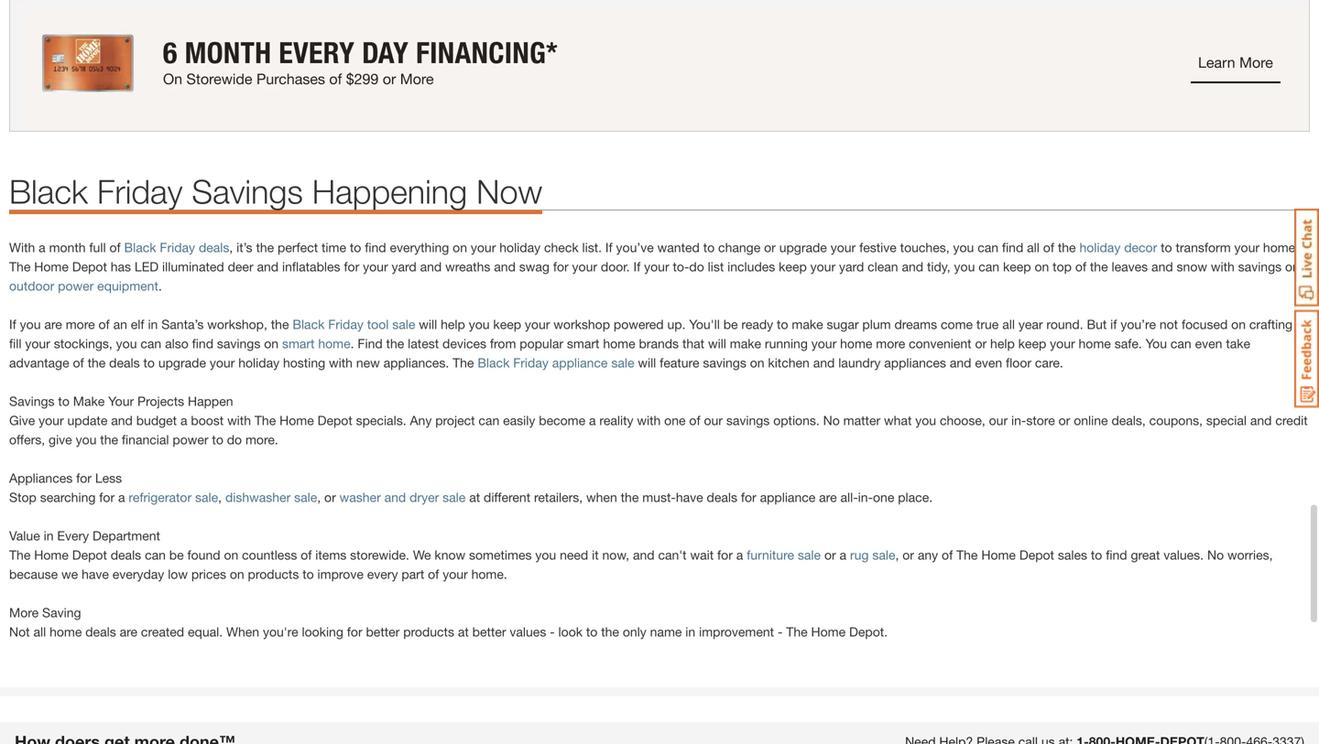 Task type: locate. For each thing, give the bounding box(es) containing it.
for down less
[[99, 490, 115, 505]]

2 horizontal spatial will
[[708, 336, 726, 351]]

6 month every day financing* on storewide purchases of $299 or more. learn more image
[[9, 0, 1310, 132]]

and left "credit"
[[1250, 413, 1272, 428]]

with right reality at the left bottom of page
[[637, 413, 661, 428]]

holiday up swag
[[499, 240, 541, 255]]

on left "top"
[[1035, 259, 1049, 275]]

tidy,
[[927, 259, 951, 275]]

latest
[[408, 336, 439, 351]]

appliances
[[884, 356, 946, 371]]

0 horizontal spatial home.
[[471, 567, 507, 582]]

to inside more saving not all home deals are created equal. when you're looking for better products at better values - look to the only name in improvement - the home depot.
[[586, 625, 598, 640]]

0 horizontal spatial smart
[[282, 336, 315, 351]]

2 yard from the left
[[839, 259, 864, 275]]

leaves
[[1112, 259, 1148, 275]]

do left more.
[[227, 433, 242, 448]]

1 horizontal spatial at
[[469, 490, 480, 505]]

deals inside appliances for less stop searching for a refrigerator sale , dishwasher sale , or washer and dryer sale at different retailers, when the must-have deals for appliance are all-in-one place.
[[707, 490, 737, 505]]

or
[[764, 240, 776, 255], [975, 336, 987, 351], [1059, 413, 1070, 428], [324, 490, 336, 505], [824, 548, 836, 563], [903, 548, 914, 563]]

0 horizontal spatial in-
[[858, 490, 873, 505]]

elf
[[131, 317, 144, 332]]

you
[[953, 240, 974, 255], [954, 259, 975, 275], [20, 317, 41, 332], [469, 317, 490, 332], [116, 336, 137, 351], [915, 413, 936, 428], [76, 433, 97, 448], [535, 548, 556, 563]]

will up latest
[[419, 317, 437, 332]]

upgrade
[[779, 240, 827, 255], [158, 356, 206, 371]]

looking
[[302, 625, 343, 640]]

you right the tidy,
[[954, 259, 975, 275]]

at inside appliances for less stop searching for a refrigerator sale , dishwasher sale , or washer and dryer sale at different retailers, when the must-have deals for appliance are all-in-one place.
[[469, 490, 480, 505]]

list
[[708, 259, 724, 275]]

sale right furniture
[[798, 548, 821, 563]]

home down hosting
[[279, 413, 314, 428]]

of left an
[[98, 317, 110, 332]]

appliance up furniture sale link in the right bottom of the page
[[760, 490, 816, 505]]

offers,
[[9, 433, 45, 448]]

of right "top"
[[1075, 259, 1086, 275]]

even
[[1195, 336, 1222, 351], [975, 356, 1002, 371]]

1 vertical spatial if
[[633, 259, 641, 275]]

savings inside to transform your home. the home depot has led illuminated deer and inflatables for your yard and wreaths and swag for your door. if your to-do list includes keep your yard clean and tidy, you can keep on top of the leaves and snow with savings on outdoor power equipment .
[[1238, 259, 1282, 275]]

even inside . find the latest devices from popular smart home brands that will make running your home more convenient or help keep your home safe. you can even take advantage of the deals to upgrade your holiday hosting with new appliances. the
[[1195, 336, 1222, 351]]

find
[[358, 336, 383, 351]]

deals up wait
[[707, 490, 737, 505]]

and down decor
[[1152, 259, 1173, 275]]

0 vertical spatial products
[[248, 567, 299, 582]]

to up running
[[777, 317, 788, 332]]

if you are more of an elf in santa's workshop, the black friday tool sale
[[9, 317, 415, 332]]

power down boost
[[173, 433, 208, 448]]

1 vertical spatial do
[[227, 433, 242, 448]]

of inside . find the latest devices from popular smart home brands that will make running your home more convenient or help keep your home safe. you can even take advantage of the deals to upgrade your holiday hosting with new appliances. the
[[73, 356, 84, 371]]

be
[[723, 317, 738, 332], [169, 548, 184, 563]]

appliance inside appliances for less stop searching for a refrigerator sale , dishwasher sale , or washer and dryer sale at different retailers, when the must-have deals for appliance are all-in-one place.
[[760, 490, 816, 505]]

0 horizontal spatial products
[[248, 567, 299, 582]]

hosting
[[283, 356, 325, 371]]

1 horizontal spatial upgrade
[[779, 240, 827, 255]]

to right look
[[586, 625, 598, 640]]

1 vertical spatial one
[[873, 490, 894, 505]]

for inside more saving not all home deals are created equal. when you're looking for better products at better values - look to the only name in improvement - the home depot.
[[347, 625, 362, 640]]

1 horizontal spatial no
[[1207, 548, 1224, 563]]

1 horizontal spatial our
[[989, 413, 1008, 428]]

laundry
[[838, 356, 881, 371]]

equal.
[[188, 625, 223, 640]]

do inside to transform your home. the home depot has led illuminated deer and inflatables for your yard and wreaths and swag for your door. if your to-do list includes keep your yard clean and tidy, you can keep on top of the leaves and snow with savings on outdoor power equipment .
[[689, 259, 704, 275]]

make for sugar
[[792, 317, 823, 332]]

0 horizontal spatial -
[[550, 625, 555, 640]]

of up "top"
[[1043, 240, 1054, 255]]

of inside savings to make your projects happen give your update and budget a boost with the home depot specials. any project can easily become a reality with one of our savings options. no matter what you choose, our in-store or online deals, coupons, special and credit offers, give you the financial power to do more.
[[689, 413, 700, 428]]

depot left sales
[[1019, 548, 1054, 563]]

sale right tool
[[392, 317, 415, 332]]

1 vertical spatial are
[[819, 490, 837, 505]]

0 horizontal spatial upgrade
[[158, 356, 206, 371]]

your up give
[[39, 413, 64, 428]]

find up year
[[1002, 240, 1024, 255]]

and right deer in the top left of the page
[[257, 259, 279, 275]]

list.
[[582, 240, 602, 255]]

to inside . find the latest devices from popular smart home brands that will make running your home more convenient or help keep your home safe. you can even take advantage of the deals to upgrade your holiday hosting with new appliances. the
[[143, 356, 155, 371]]

1 horizontal spatial if
[[605, 240, 613, 255]]

1 vertical spatial appliance
[[760, 490, 816, 505]]

smart home link
[[282, 336, 351, 351]]

0 horizontal spatial better
[[366, 625, 400, 640]]

0 vertical spatial home.
[[1263, 240, 1299, 255]]

if
[[605, 240, 613, 255], [633, 259, 641, 275], [9, 317, 16, 332]]

2 vertical spatial are
[[120, 625, 137, 640]]

wreaths
[[445, 259, 490, 275]]

0 vertical spatial make
[[792, 317, 823, 332]]

give
[[49, 433, 72, 448]]

help
[[441, 317, 465, 332], [990, 336, 1015, 351]]

home inside to transform your home. the home depot has led illuminated deer and inflatables for your yard and wreaths and swag for your door. if your to-do list includes keep your yard clean and tidy, you can keep on top of the leaves and snow with savings on outdoor power equipment .
[[34, 259, 69, 275]]

1 horizontal spatial make
[[792, 317, 823, 332]]

and right now,
[[633, 548, 655, 563]]

of right full
[[109, 240, 121, 255]]

illuminated
[[162, 259, 224, 275]]

0 horizontal spatial help
[[441, 317, 465, 332]]

power inside savings to make your projects happen give your update and budget a boost with the home depot specials. any project can easily become a reality with one of our savings options. no matter what you choose, our in-store or online deals, coupons, special and credit offers, give you the financial power to do more.
[[173, 433, 208, 448]]

1 - from the left
[[550, 625, 555, 640]]

prices
[[191, 567, 226, 582]]

1 vertical spatial power
[[173, 433, 208, 448]]

refrigerator
[[129, 490, 192, 505]]

0 horizontal spatial will
[[419, 317, 437, 332]]

. inside to transform your home. the home depot has led illuminated deer and inflatables for your yard and wreaths and swag for your door. if your to-do list includes keep your yard clean and tidy, you can keep on top of the leaves and snow with savings on outdoor power equipment .
[[158, 279, 162, 294]]

1 vertical spatial in-
[[858, 490, 873, 505]]

depot left specials.
[[318, 413, 352, 428]]

no
[[823, 413, 840, 428], [1207, 548, 1224, 563]]

0 horizontal spatial be
[[169, 548, 184, 563]]

values.
[[1164, 548, 1204, 563]]

at left values at the bottom of the page
[[458, 625, 469, 640]]

countless
[[242, 548, 297, 563]]

name
[[650, 625, 682, 640]]

budget
[[136, 413, 177, 428]]

can down not at the right of the page
[[1171, 336, 1192, 351]]

1 horizontal spatial all
[[1002, 317, 1015, 332]]

with left the new
[[329, 356, 353, 371]]

0 horizontal spatial make
[[730, 336, 761, 351]]

0 vertical spatial in
[[148, 317, 158, 332]]

home up laundry
[[840, 336, 872, 351]]

sometimes
[[469, 548, 532, 563]]

and right kitchen
[[813, 356, 835, 371]]

0 vertical spatial in-
[[1011, 413, 1026, 428]]

if inside to transform your home. the home depot has led illuminated deer and inflatables for your yard and wreaths and swag for your door. if your to-do list includes keep your yard clean and tidy, you can keep on top of the leaves and snow with savings on outdoor power equipment .
[[633, 259, 641, 275]]

can
[[978, 240, 999, 255], [979, 259, 1000, 275], [141, 336, 161, 351], [1171, 336, 1192, 351], [479, 413, 499, 428], [145, 548, 166, 563]]

more inside . find the latest devices from popular smart home brands that will make running your home more convenient or help keep your home safe. you can even take advantage of the deals to upgrade your holiday hosting with new appliances. the
[[876, 336, 905, 351]]

financial
[[122, 433, 169, 448]]

value
[[9, 529, 40, 544]]

friday
[[97, 172, 183, 211], [160, 240, 195, 255], [328, 317, 364, 332], [513, 356, 549, 371]]

a left rug
[[840, 548, 847, 563]]

0 horizontal spatial are
[[44, 317, 62, 332]]

smart inside . find the latest devices from popular smart home brands that will make running your home more convenient or help keep your home safe. you can even take advantage of the deals to upgrade your holiday hosting with new appliances. the
[[567, 336, 600, 351]]

1 vertical spatial at
[[458, 625, 469, 640]]

deals left created
[[85, 625, 116, 640]]

of down stockings,
[[73, 356, 84, 371]]

make inside will help you keep your workshop powered up. you'll be ready to make sugar plum dreams come true all year round. but if you're not focused on crafting to fill your stockings, you can also find savings on
[[792, 317, 823, 332]]

more
[[66, 317, 95, 332], [876, 336, 905, 351]]

for down check
[[553, 259, 569, 275]]

0 horizontal spatial appliance
[[552, 356, 608, 371]]

make for running
[[730, 336, 761, 351]]

black up "smart home" link
[[293, 317, 325, 332]]

1 vertical spatial will
[[708, 336, 726, 351]]

appliance
[[552, 356, 608, 371], [760, 490, 816, 505]]

be right you'll
[[723, 317, 738, 332]]

one
[[664, 413, 686, 428], [873, 490, 894, 505]]

and down convenient
[[950, 356, 971, 371]]

and left dryer
[[384, 490, 406, 505]]

1 better from the left
[[366, 625, 400, 640]]

the down value
[[9, 548, 31, 563]]

2 - from the left
[[778, 625, 783, 640]]

1 horizontal spatial even
[[1195, 336, 1222, 351]]

retailers,
[[534, 490, 583, 505]]

the inside appliances for less stop searching for a refrigerator sale , dishwasher sale , or washer and dryer sale at different retailers, when the must-have deals for appliance are all-in-one place.
[[621, 490, 639, 505]]

1 vertical spatial .
[[351, 336, 354, 351]]

0 horizontal spatial in
[[44, 529, 54, 544]]

have right we
[[82, 567, 109, 582]]

the inside savings to make your projects happen give your update and budget a boost with the home depot specials. any project can easily become a reality with one of our savings options. no matter what you choose, our in-store or online deals, coupons, special and credit offers, give you the financial power to do more.
[[255, 413, 276, 428]]

0 vertical spatial help
[[441, 317, 465, 332]]

keep right "includes"
[[779, 259, 807, 275]]

1 vertical spatial products
[[403, 625, 454, 640]]

2 horizontal spatial in
[[685, 625, 695, 640]]

in right "name"
[[685, 625, 695, 640]]

1 horizontal spatial yard
[[839, 259, 864, 275]]

coupons,
[[1149, 413, 1203, 428]]

1 vertical spatial more
[[876, 336, 905, 351]]

2 vertical spatial in
[[685, 625, 695, 640]]

make inside . find the latest devices from popular smart home brands that will make running your home more convenient or help keep your home safe. you can even take advantage of the deals to upgrade your holiday hosting with new appliances. the
[[730, 336, 761, 351]]

sale right refrigerator
[[195, 490, 218, 505]]

it
[[592, 548, 599, 563]]

0 horizontal spatial even
[[975, 356, 1002, 371]]

1 horizontal spatial power
[[173, 433, 208, 448]]

at
[[469, 490, 480, 505], [458, 625, 469, 640]]

brands
[[639, 336, 679, 351]]

yard left 'clean'
[[839, 259, 864, 275]]

0 vertical spatial have
[[676, 490, 703, 505]]

2 horizontal spatial holiday
[[1080, 240, 1121, 255]]

home up because
[[34, 548, 69, 563]]

with inside . find the latest devices from popular smart home brands that will make running your home more convenient or help keep your home safe. you can even take advantage of the deals to upgrade your holiday hosting with new appliances. the
[[329, 356, 353, 371]]

less
[[95, 471, 122, 486]]

1 horizontal spatial savings
[[192, 172, 303, 211]]

kitchen
[[768, 356, 810, 371]]

savings
[[192, 172, 303, 211], [9, 394, 55, 409]]

1 horizontal spatial home.
[[1263, 240, 1299, 255]]

our
[[704, 413, 723, 428], [989, 413, 1008, 428]]

home inside , or any of the home depot sales to find great values. no worries, because we have everyday low prices on products to improve every part of your home.
[[981, 548, 1016, 563]]

1 vertical spatial no
[[1207, 548, 1224, 563]]

smart
[[282, 336, 315, 351], [567, 336, 600, 351]]

1 vertical spatial be
[[169, 548, 184, 563]]

2 vertical spatial all
[[33, 625, 46, 640]]

do left list
[[689, 259, 704, 275]]

deals,
[[1112, 413, 1146, 428]]

0 horizontal spatial no
[[823, 413, 840, 428]]

are left all-
[[819, 490, 837, 505]]

your inside savings to make your projects happen give your update and budget a boost with the home depot specials. any project can easily become a reality with one of our savings options. no matter what you choose, our in-store or online deals, coupons, special and credit offers, give you the financial power to do more.
[[39, 413, 64, 428]]

all right true
[[1002, 317, 1015, 332]]

your down the home depot deals can be found on countless of items storewide. we know sometimes you need it now, and can't wait for a furniture sale or a rug sale
[[443, 567, 468, 582]]

the inside . find the latest devices from popular smart home brands that will make running your home more convenient or help keep your home safe. you can even take advantage of the deals to upgrade your holiday hosting with new appliances. the
[[453, 356, 474, 371]]

1 horizontal spatial do
[[689, 259, 704, 275]]

will inside will help you keep your workshop powered up. you'll be ready to make sugar plum dreams come true all year round. but if you're not focused on crafting to fill your stockings, you can also find savings on
[[419, 317, 437, 332]]

keep inside will help you keep your workshop powered up. you'll be ready to make sugar plum dreams come true all year round. but if you're not focused on crafting to fill your stockings, you can also find savings on
[[493, 317, 521, 332]]

all inside more saving not all home deals are created equal. when you're looking for better products at better values - look to the only name in improvement - the home depot.
[[33, 625, 46, 640]]

with down transform
[[1211, 259, 1235, 275]]

the inside more saving not all home deals are created equal. when you're looking for better products at better values - look to the only name in improvement - the home depot.
[[601, 625, 619, 640]]

dreams
[[894, 317, 937, 332]]

home down the saving
[[50, 625, 82, 640]]

and
[[257, 259, 279, 275], [420, 259, 442, 275], [494, 259, 516, 275], [902, 259, 923, 275], [1152, 259, 1173, 275], [813, 356, 835, 371], [950, 356, 971, 371], [111, 413, 133, 428], [1250, 413, 1272, 428], [384, 490, 406, 505], [633, 548, 655, 563]]

0 vertical spatial power
[[58, 279, 94, 294]]

deer
[[228, 259, 253, 275]]

no right values.
[[1207, 548, 1224, 563]]

or inside , or any of the home depot sales to find great values. no worries, because we have everyday low prices on products to improve every part of your home.
[[903, 548, 914, 563]]

you up fill at the left top
[[20, 317, 41, 332]]

2 smart from the left
[[567, 336, 600, 351]]

or left washer
[[324, 490, 336, 505]]

0 horizontal spatial do
[[227, 433, 242, 448]]

every
[[367, 567, 398, 582]]

credit
[[1276, 413, 1308, 428]]

home. inside to transform your home. the home depot has led illuminated deer and inflatables for your yard and wreaths and swag for your door. if your to-do list includes keep your yard clean and tidy, you can keep on top of the leaves and snow with savings on outdoor power equipment .
[[1263, 240, 1299, 255]]

in- left place.
[[858, 490, 873, 505]]

home left depot.
[[811, 625, 846, 640]]

home down but
[[1079, 336, 1111, 351]]

1 vertical spatial help
[[990, 336, 1015, 351]]

it's
[[237, 240, 252, 255]]

-
[[550, 625, 555, 640], [778, 625, 783, 640]]

depot inside savings to make your projects happen give your update and budget a boost with the home depot specials. any project can easily become a reality with one of our savings options. no matter what you choose, our in-store or online deals, coupons, special and credit offers, give you the financial power to do more.
[[318, 413, 352, 428]]

find
[[365, 240, 386, 255], [1002, 240, 1024, 255], [192, 336, 213, 351], [1106, 548, 1127, 563]]

0 vertical spatial are
[[44, 317, 62, 332]]

a inside appliances for less stop searching for a refrigerator sale , dishwasher sale , or washer and dryer sale at different retailers, when the must-have deals for appliance are all-in-one place.
[[118, 490, 125, 505]]

0 horizontal spatial at
[[458, 625, 469, 640]]

1 vertical spatial all
[[1002, 317, 1015, 332]]

, inside , or any of the home depot sales to find great values. no worries, because we have everyday low prices on products to improve every part of your home.
[[895, 548, 899, 563]]

0 horizontal spatial all
[[33, 625, 46, 640]]

0 horizontal spatial one
[[664, 413, 686, 428]]

improvement
[[699, 625, 774, 640]]

0 vertical spatial at
[[469, 490, 480, 505]]

black friday tool sale link
[[293, 317, 415, 332]]

help down true
[[990, 336, 1015, 351]]

2 horizontal spatial are
[[819, 490, 837, 505]]

1 vertical spatial make
[[730, 336, 761, 351]]

1 horizontal spatial be
[[723, 317, 738, 332]]

includes
[[727, 259, 775, 275]]

also
[[165, 336, 188, 351]]

upgrade down the also
[[158, 356, 206, 371]]

. inside . find the latest devices from popular smart home brands that will make running your home more convenient or help keep your home safe. you can even take advantage of the deals to upgrade your holiday hosting with new appliances. the
[[351, 336, 354, 351]]

2 vertical spatial if
[[9, 317, 16, 332]]

saving
[[42, 606, 81, 621]]

0 horizontal spatial have
[[82, 567, 109, 582]]

the inside to transform your home. the home depot has led illuminated deer and inflatables for your yard and wreaths and swag for your door. if your to-do list includes keep your yard clean and tidy, you can keep on top of the leaves and snow with savings on outdoor power equipment .
[[1090, 259, 1108, 275]]

find inside will help you keep your workshop powered up. you'll be ready to make sugar plum dreams come true all year round. but if you're not focused on crafting to fill your stockings, you can also find savings on
[[192, 336, 213, 351]]

0 vertical spatial one
[[664, 413, 686, 428]]

with a month full of black friday deals , it's the perfect time to find everything on your holiday check list. if you've wanted to change or upgrade your festive touches, you can find all of the holiday decor
[[9, 240, 1157, 255]]

can left easily
[[479, 413, 499, 428]]

find inside , or any of the home depot sales to find great values. no worries, because we have everyday low prices on products to improve every part of your home.
[[1106, 548, 1127, 563]]

to down elf
[[143, 356, 155, 371]]

a right with
[[39, 240, 46, 255]]

1 vertical spatial savings
[[9, 394, 55, 409]]

2 horizontal spatial if
[[633, 259, 641, 275]]

1 horizontal spatial smart
[[567, 336, 600, 351]]

0 vertical spatial do
[[689, 259, 704, 275]]

1 horizontal spatial one
[[873, 490, 894, 505]]

will help you keep your workshop powered up. you'll be ready to make sugar plum dreams come true all year round. but if you're not focused on crafting to fill your stockings, you can also find savings on
[[9, 317, 1308, 351]]

0 vertical spatial more
[[66, 317, 95, 332]]

savings
[[1238, 259, 1282, 275], [217, 336, 260, 351], [703, 356, 746, 371], [726, 413, 770, 428]]

0 vertical spatial will
[[419, 317, 437, 332]]

you've
[[616, 240, 654, 255]]

transform
[[1176, 240, 1231, 255]]

a left furniture
[[736, 548, 743, 563]]

1 horizontal spatial .
[[351, 336, 354, 351]]

1 vertical spatial home.
[[471, 567, 507, 582]]

savings left options.
[[726, 413, 770, 428]]

improve
[[317, 567, 364, 582]]

1 horizontal spatial will
[[638, 356, 656, 371]]

the down devices
[[453, 356, 474, 371]]

1 vertical spatial upgrade
[[158, 356, 206, 371]]

savings inside will help you keep your workshop powered up. you'll be ready to make sugar plum dreams come true all year round. but if you're not focused on crafting to fill your stockings, you can also find savings on
[[217, 336, 260, 351]]

plum
[[862, 317, 891, 332]]

1 horizontal spatial products
[[403, 625, 454, 640]]

to up list
[[703, 240, 715, 255]]

1 horizontal spatial appliance
[[760, 490, 816, 505]]

the inside , or any of the home depot sales to find great values. no worries, because we have everyday low prices on products to improve every part of your home.
[[956, 548, 978, 563]]

- left look
[[550, 625, 555, 640]]

deals inside . find the latest devices from popular smart home brands that will make running your home more convenient or help keep your home safe. you can even take advantage of the deals to upgrade your holiday hosting with new appliances. the
[[109, 356, 140, 371]]

and inside appliances for less stop searching for a refrigerator sale , dishwasher sale , or washer and dryer sale at different retailers, when the must-have deals for appliance are all-in-one place.
[[384, 490, 406, 505]]

home. up crafting
[[1263, 240, 1299, 255]]

0 horizontal spatial our
[[704, 413, 723, 428]]

one inside savings to make your projects happen give your update and budget a boost with the home depot specials. any project can easily become a reality with one of our savings options. no matter what you choose, our in-store or online deals, coupons, special and credit offers, give you the financial power to do more.
[[664, 413, 686, 428]]

0 vertical spatial even
[[1195, 336, 1222, 351]]

happen
[[188, 394, 233, 409]]

can inside to transform your home. the home depot has led illuminated deer and inflatables for your yard and wreaths and swag for your door. if your to-do list includes keep your yard clean and tidy, you can keep on top of the leaves and snow with savings on outdoor power equipment .
[[979, 259, 1000, 275]]

be inside will help you keep your workshop powered up. you'll be ready to make sugar plum dreams come true all year round. but if you're not focused on crafting to fill your stockings, you can also find savings on
[[723, 317, 738, 332]]

make down ready
[[730, 336, 761, 351]]

or right "store"
[[1059, 413, 1070, 428]]

can inside savings to make your projects happen give your update and budget a boost with the home depot specials. any project can easily become a reality with one of our savings options. no matter what you choose, our in-store or online deals, coupons, special and credit offers, give you the financial power to do more.
[[479, 413, 499, 428]]

yard
[[392, 259, 417, 275], [839, 259, 864, 275]]

1 horizontal spatial more
[[876, 336, 905, 351]]

or inside savings to make your projects happen give your update and budget a boost with the home depot specials. any project can easily become a reality with one of our savings options. no matter what you choose, our in-store or online deals, coupons, special and credit offers, give you the financial power to do more.
[[1059, 413, 1070, 428]]

can't
[[658, 548, 687, 563]]

crafting
[[1249, 317, 1293, 332]]

even left floor
[[975, 356, 1002, 371]]

1 horizontal spatial -
[[778, 625, 783, 640]]

yard down everything
[[392, 259, 417, 275]]

0 horizontal spatial savings
[[9, 394, 55, 409]]

the home depot deals can be found on countless of items storewide. we know sometimes you need it now, and can't wait for a furniture sale or a rug sale
[[9, 548, 895, 563]]

a
[[39, 240, 46, 255], [180, 413, 187, 428], [589, 413, 596, 428], [118, 490, 125, 505], [736, 548, 743, 563], [840, 548, 847, 563]]

0 horizontal spatial yard
[[392, 259, 417, 275]]

home
[[34, 259, 69, 275], [279, 413, 314, 428], [34, 548, 69, 563], [981, 548, 1016, 563], [811, 625, 846, 640]]

with
[[1211, 259, 1235, 275], [329, 356, 353, 371], [227, 413, 251, 428], [637, 413, 661, 428]]

can right the tidy,
[[979, 259, 1000, 275]]

0 horizontal spatial power
[[58, 279, 94, 294]]

help inside . find the latest devices from popular smart home brands that will make running your home more convenient or help keep your home safe. you can even take advantage of the deals to upgrade your holiday hosting with new appliances. the
[[990, 336, 1015, 351]]

feedback link image
[[1294, 310, 1319, 409]]

0 horizontal spatial .
[[158, 279, 162, 294]]

0 vertical spatial .
[[158, 279, 162, 294]]

the down with
[[9, 259, 31, 275]]

have up wait
[[676, 490, 703, 505]]

will down you'll
[[708, 336, 726, 351]]

upgrade inside . find the latest devices from popular smart home brands that will make running your home more convenient or help keep your home safe. you can even take advantage of the deals to upgrade your holiday hosting with new appliances. the
[[158, 356, 206, 371]]

all-
[[840, 490, 858, 505]]

now,
[[602, 548, 629, 563]]

sales
[[1058, 548, 1087, 563]]

our down 'that'
[[704, 413, 723, 428]]



Task type: vqa. For each thing, say whether or not it's contained in the screenshot.
DIY Projects & Ideas LINK
no



Task type: describe. For each thing, give the bounding box(es) containing it.
sale right dishwasher
[[294, 490, 317, 505]]

or left rug
[[824, 548, 836, 563]]

clean
[[868, 259, 898, 275]]

2 vertical spatial will
[[638, 356, 656, 371]]

sale down powered
[[611, 356, 634, 371]]

appliances
[[9, 471, 73, 486]]

check
[[544, 240, 579, 255]]

searching
[[40, 490, 96, 505]]

or inside appliances for less stop searching for a refrigerator sale , dishwasher sale , or washer and dryer sale at different retailers, when the must-have deals for appliance are all-in-one place.
[[324, 490, 336, 505]]

of right any
[[942, 548, 953, 563]]

in- inside appliances for less stop searching for a refrigerator sale , dishwasher sale , or washer and dryer sale at different retailers, when the must-have deals for appliance are all-in-one place.
[[858, 490, 873, 505]]

happening
[[312, 172, 467, 211]]

are inside appliances for less stop searching for a refrigerator sale , dishwasher sale , or washer and dryer sale at different retailers, when the must-have deals for appliance are all-in-one place.
[[819, 490, 837, 505]]

in inside more saving not all home deals are created equal. when you're looking for better products at better values - look to the only name in improvement - the home depot.
[[685, 625, 695, 640]]

home inside more saving not all home deals are created equal. when you're looking for better products at better values - look to the only name in improvement - the home depot.
[[50, 625, 82, 640]]

when
[[586, 490, 617, 505]]

focused
[[1182, 317, 1228, 332]]

look
[[558, 625, 583, 640]]

sugar
[[827, 317, 859, 332]]

with up more.
[[227, 413, 251, 428]]

can inside will help you keep your workshop powered up. you'll be ready to make sugar plum dreams come true all year round. but if you're not focused on crafting to fill your stockings, you can also find savings on
[[141, 336, 161, 351]]

for right wait
[[717, 548, 733, 563]]

to right crafting
[[1296, 317, 1308, 332]]

depot inside to transform your home. the home depot has led illuminated deer and inflatables for your yard and wreaths and swag for your door. if your to-do list includes keep your yard clean and tidy, you can keep on top of the leaves and snow with savings on outdoor power equipment .
[[72, 259, 107, 275]]

change
[[718, 240, 761, 255]]

home down powered
[[603, 336, 635, 351]]

live chat image
[[1294, 209, 1319, 307]]

touches,
[[900, 240, 950, 255]]

1 horizontal spatial holiday
[[499, 240, 541, 255]]

0 vertical spatial savings
[[192, 172, 303, 211]]

that
[[682, 336, 705, 351]]

depot down 'value in every department'
[[72, 548, 107, 563]]

your down if you are more of an elf in santa's workshop, the black friday tool sale
[[210, 356, 235, 371]]

you inside to transform your home. the home depot has led illuminated deer and inflatables for your yard and wreaths and swag for your door. if your to-do list includes keep your yard clean and tidy, you can keep on top of the leaves and snow with savings on outdoor power equipment .
[[954, 259, 975, 275]]

on right found
[[224, 548, 238, 563]]

washer and dryer sale link
[[340, 490, 466, 505]]

home down black friday tool sale link
[[318, 336, 351, 351]]

1 horizontal spatial in
[[148, 317, 158, 332]]

furniture sale link
[[747, 548, 821, 563]]

to left improve
[[302, 567, 314, 582]]

workshop
[[554, 317, 610, 332]]

care.
[[1035, 356, 1063, 371]]

help inside will help you keep your workshop powered up. you'll be ready to make sugar plum dreams come true all year round. but if you're not focused on crafting to fill your stockings, you can also find savings on
[[441, 317, 465, 332]]

keep left "top"
[[1003, 259, 1031, 275]]

part
[[402, 567, 424, 582]]

know
[[435, 548, 465, 563]]

have inside , or any of the home depot sales to find great values. no worries, because we have everyday low prices on products to improve every part of your home.
[[82, 567, 109, 582]]

friday up black friday deals link
[[97, 172, 183, 211]]

0 horizontal spatial more
[[66, 317, 95, 332]]

and down everything
[[420, 259, 442, 275]]

and down touches,
[[902, 259, 923, 275]]

devices
[[442, 336, 486, 351]]

festive
[[859, 240, 897, 255]]

for down time
[[344, 259, 359, 275]]

are inside more saving not all home deals are created equal. when you're looking for better products at better values - look to the only name in improvement - the home depot.
[[120, 625, 137, 640]]

what
[[884, 413, 912, 428]]

friday down popular
[[513, 356, 549, 371]]

come
[[941, 317, 973, 332]]

keep inside . find the latest devices from popular smart home brands that will make running your home more convenient or help keep your home safe. you can even take advantage of the deals to upgrade your holiday hosting with new appliances. the
[[1018, 336, 1046, 351]]

choose,
[[940, 413, 985, 428]]

the right it's
[[256, 240, 274, 255]]

all inside will help you keep your workshop powered up. you'll be ready to make sugar plum dreams come true all year round. but if you're not focused on crafting to fill your stockings, you can also find savings on
[[1002, 317, 1015, 332]]

tool
[[367, 317, 389, 332]]

you
[[1146, 336, 1167, 351]]

storewide.
[[350, 548, 409, 563]]

2 horizontal spatial all
[[1027, 240, 1040, 255]]

at inside more saving not all home deals are created equal. when you're looking for better products at better values - look to the only name in improvement - the home depot.
[[458, 625, 469, 640]]

stockings,
[[54, 336, 112, 351]]

powered
[[614, 317, 664, 332]]

for left less
[[76, 471, 92, 486]]

savings inside savings to make your projects happen give your update and budget a boost with the home depot specials. any project can easily become a reality with one of our savings options. no matter what you choose, our in-store or online deals, coupons, special and credit offers, give you the financial power to do more.
[[9, 394, 55, 409]]

floor
[[1006, 356, 1032, 371]]

you up devices
[[469, 317, 490, 332]]

your left 'clean'
[[810, 259, 836, 275]]

friday up the illuminated
[[160, 240, 195, 255]]

, left washer
[[317, 490, 321, 505]]

created
[[141, 625, 184, 640]]

find right time
[[365, 240, 386, 255]]

your down "with a month full of black friday deals , it's the perfect time to find everything on your holiday check list. if you've wanted to change or upgrade your festive touches, you can find all of the holiday decor"
[[572, 259, 597, 275]]

products inside more saving not all home deals are created equal. when you're looking for better products at better values - look to the only name in improvement - the home depot.
[[403, 625, 454, 640]]

black up "led"
[[124, 240, 156, 255]]

great
[[1131, 548, 1160, 563]]

, left it's
[[229, 240, 233, 255]]

your down sugar
[[811, 336, 837, 351]]

savings down 'that'
[[703, 356, 746, 371]]

sale right dryer
[[443, 490, 466, 505]]

friday up the find
[[328, 317, 364, 332]]

can inside . find the latest devices from popular smart home brands that will make running your home more convenient or help keep your home safe. you can even take advantage of the deals to upgrade your holiday hosting with new appliances. the
[[1171, 336, 1192, 351]]

you'll
[[689, 317, 720, 332]]

your right transform
[[1234, 240, 1260, 255]]

or inside . find the latest devices from popular smart home brands that will make running your home more convenient or help keep your home safe. you can even take advantage of the deals to upgrade your holiday hosting with new appliances. the
[[975, 336, 987, 351]]

you left need
[[535, 548, 556, 563]]

any
[[918, 548, 938, 563]]

we
[[61, 567, 78, 582]]

advantage
[[9, 356, 69, 371]]

black up the month
[[9, 172, 88, 211]]

to inside to transform your home. the home depot has led illuminated deer and inflatables for your yard and wreaths and swag for your door. if your to-do list includes keep your yard clean and tidy, you can keep on top of the leaves and snow with savings on outdoor power equipment .
[[1161, 240, 1172, 255]]

outdoor
[[9, 279, 54, 294]]

your up wreaths
[[471, 240, 496, 255]]

home. inside , or any of the home depot sales to find great values. no worries, because we have everyday low prices on products to improve every part of your home.
[[471, 567, 507, 582]]

you down an
[[116, 336, 137, 351]]

your up tool
[[363, 259, 388, 275]]

low
[[168, 567, 188, 582]]

on up crafting
[[1285, 259, 1300, 275]]

of right part
[[428, 567, 439, 582]]

your
[[108, 394, 134, 409]]

full
[[89, 240, 106, 255]]

not
[[1160, 317, 1178, 332]]

sale right rug
[[872, 548, 895, 563]]

store
[[1026, 413, 1055, 428]]

black friday appliance sale link
[[478, 356, 634, 371]]

no inside , or any of the home depot sales to find great values. no worries, because we have everyday low prices on products to improve every part of your home.
[[1207, 548, 1224, 563]]

deals up the illuminated
[[199, 240, 229, 255]]

stop
[[9, 490, 36, 505]]

products inside , or any of the home depot sales to find great values. no worries, because we have everyday low prices on products to improve every part of your home.
[[248, 567, 299, 582]]

1 vertical spatial in
[[44, 529, 54, 544]]

door.
[[601, 259, 630, 275]]

fill
[[9, 336, 21, 351]]

reality
[[599, 413, 633, 428]]

easily
[[503, 413, 535, 428]]

one inside appliances for less stop searching for a refrigerator sale , dishwasher sale , or washer and dryer sale at different retailers, when the must-have deals for appliance are all-in-one place.
[[873, 490, 894, 505]]

we
[[413, 548, 431, 563]]

everything
[[390, 240, 449, 255]]

the inside to transform your home. the home depot has led illuminated deer and inflatables for your yard and wreaths and swag for your door. if your to-do list includes keep your yard clean and tidy, you can keep on top of the leaves and snow with savings on outdoor power equipment .
[[9, 259, 31, 275]]

black friday appliance sale will feature savings on kitchen and laundry appliances and even floor care.
[[478, 356, 1070, 371]]

a left boost
[[180, 413, 187, 428]]

matter
[[843, 413, 880, 428]]

boost
[[191, 413, 224, 428]]

to right sales
[[1091, 548, 1102, 563]]

up.
[[667, 317, 686, 332]]

different
[[484, 490, 531, 505]]

the inside more saving not all home deals are created equal. when you're looking for better products at better values - look to the only name in improvement - the home depot.
[[786, 625, 808, 640]]

home inside savings to make your projects happen give your update and budget a boost with the home depot specials. any project can easily become a reality with one of our savings options. no matter what you choose, our in-store or online deals, coupons, special and credit offers, give you the financial power to do more.
[[279, 413, 314, 428]]

0 horizontal spatial if
[[9, 317, 16, 332]]

new
[[356, 356, 380, 371]]

smart home
[[282, 336, 351, 351]]

your down round.
[[1050, 336, 1075, 351]]

appliances for less stop searching for a refrigerator sale , dishwasher sale , or washer and dryer sale at different retailers, when the must-have deals for appliance are all-in-one place.
[[9, 471, 936, 505]]

0 vertical spatial if
[[605, 240, 613, 255]]

home inside more saving not all home deals are created equal. when you're looking for better products at better values - look to the only name in improvement - the home depot.
[[811, 625, 846, 640]]

year
[[1019, 317, 1043, 332]]

power inside to transform your home. the home depot has led illuminated deer and inflatables for your yard and wreaths and swag for your door. if your to-do list includes keep your yard clean and tidy, you can keep on top of the leaves and snow with savings on outdoor power equipment .
[[58, 279, 94, 294]]

and left swag
[[494, 259, 516, 275]]

because
[[9, 567, 58, 582]]

to left make
[[58, 394, 69, 409]]

in- inside savings to make your projects happen give your update and budget a boost with the home depot specials. any project can easily become a reality with one of our savings options. no matter what you choose, our in-store or online deals, coupons, special and credit offers, give you the financial power to do more.
[[1011, 413, 1026, 428]]

deals inside more saving not all home deals are created equal. when you're looking for better products at better values - look to the only name in improvement - the home depot.
[[85, 625, 116, 640]]

a left reality at the left bottom of page
[[589, 413, 596, 428]]

dishwasher sale link
[[225, 490, 317, 505]]

1 yard from the left
[[392, 259, 417, 275]]

savings inside savings to make your projects happen give your update and budget a boost with the home depot specials. any project can easily become a reality with one of our savings options. no matter what you choose, our in-store or online deals, coupons, special and credit offers, give you the financial power to do more.
[[726, 413, 770, 428]]

the inside savings to make your projects happen give your update and budget a boost with the home depot specials. any project can easily become a reality with one of our savings options. no matter what you choose, our in-store or online deals, coupons, special and credit offers, give you the financial power to do more.
[[100, 433, 118, 448]]

options.
[[773, 413, 820, 428]]

on up take
[[1231, 317, 1246, 332]]

more
[[9, 606, 39, 621]]

outdoor power equipment link
[[9, 279, 158, 294]]

of inside to transform your home. the home depot has led illuminated deer and inflatables for your yard and wreaths and swag for your door. if your to-do list includes keep your yard clean and tidy, you can keep on top of the leaves and snow with savings on outdoor power equipment .
[[1075, 259, 1086, 275]]

do inside savings to make your projects happen give your update and budget a boost with the home depot specials. any project can easily become a reality with one of our savings options. no matter what you choose, our in-store or online deals, coupons, special and credit offers, give you the financial power to do more.
[[227, 433, 242, 448]]

on down workshop,
[[264, 336, 279, 351]]

depot inside , or any of the home depot sales to find great values. no worries, because we have everyday low prices on products to improve every part of your home.
[[1019, 548, 1054, 563]]

make
[[73, 394, 105, 409]]

your left festive
[[831, 240, 856, 255]]

can right touches,
[[978, 240, 999, 255]]

holiday inside . find the latest devices from popular smart home brands that will make running your home more convenient or help keep your home safe. you can even take advantage of the deals to upgrade your holiday hosting with new appliances. the
[[238, 356, 279, 371]]

1 smart from the left
[[282, 336, 315, 351]]

but
[[1087, 317, 1107, 332]]

, left dishwasher
[[218, 490, 222, 505]]

will inside . find the latest devices from popular smart home brands that will make running your home more convenient or help keep your home safe. you can even take advantage of the deals to upgrade your holiday hosting with new appliances. the
[[708, 336, 726, 351]]

. find the latest devices from popular smart home brands that will make running your home more convenient or help keep your home safe. you can even take advantage of the deals to upgrade your holiday hosting with new appliances. the
[[9, 336, 1250, 371]]

has
[[111, 259, 131, 275]]

have inside appliances for less stop searching for a refrigerator sale , dishwasher sale , or washer and dryer sale at different retailers, when the must-have deals for appliance are all-in-one place.
[[676, 490, 703, 505]]

of left items
[[301, 548, 312, 563]]

holiday decor link
[[1080, 240, 1157, 255]]

give
[[9, 413, 35, 428]]

or up "includes"
[[764, 240, 776, 255]]

your up the advantage
[[25, 336, 50, 351]]

2 better from the left
[[472, 625, 506, 640]]

the up smart home
[[271, 317, 289, 332]]

you right what
[[915, 413, 936, 428]]

to right time
[[350, 240, 361, 255]]

your left to-
[[644, 259, 669, 275]]

for up furniture
[[741, 490, 756, 505]]

2 our from the left
[[989, 413, 1008, 428]]

the right the find
[[386, 336, 404, 351]]

your inside , or any of the home depot sales to find great values. no worries, because we have everyday low prices on products to improve every part of your home.
[[443, 567, 468, 582]]

you down the update
[[76, 433, 97, 448]]

and down the your
[[111, 413, 133, 428]]

from
[[490, 336, 516, 351]]

you right touches,
[[953, 240, 974, 255]]

no inside savings to make your projects happen give your update and budget a boost with the home depot specials. any project can easily become a reality with one of our savings options. no matter what you choose, our in-store or online deals, coupons, special and credit offers, give you the financial power to do more.
[[823, 413, 840, 428]]

with inside to transform your home. the home depot has led illuminated deer and inflatables for your yard and wreaths and swag for your door. if your to-do list includes keep your yard clean and tidy, you can keep on top of the leaves and snow with savings on outdoor power equipment .
[[1211, 259, 1235, 275]]

true
[[976, 317, 999, 332]]

special
[[1206, 413, 1247, 428]]

deals down department
[[111, 548, 141, 563]]

on up wreaths
[[453, 240, 467, 255]]

0 vertical spatial upgrade
[[779, 240, 827, 255]]

to-
[[673, 259, 689, 275]]

savings to make your projects happen give your update and budget a boost with the home depot specials. any project can easily become a reality with one of our savings options. no matter what you choose, our in-store or online deals, coupons, special and credit offers, give you the financial power to do more.
[[9, 394, 1308, 448]]

to down boost
[[212, 433, 223, 448]]

found
[[187, 548, 220, 563]]

black down "from"
[[478, 356, 510, 371]]

on inside , or any of the home depot sales to find great values. no worries, because we have everyday low prices on products to improve every part of your home.
[[230, 567, 244, 582]]

1 our from the left
[[704, 413, 723, 428]]

more saving not all home deals are created equal. when you're looking for better products at better values - look to the only name in improvement - the home depot.
[[9, 606, 891, 640]]

your up popular
[[525, 317, 550, 332]]



